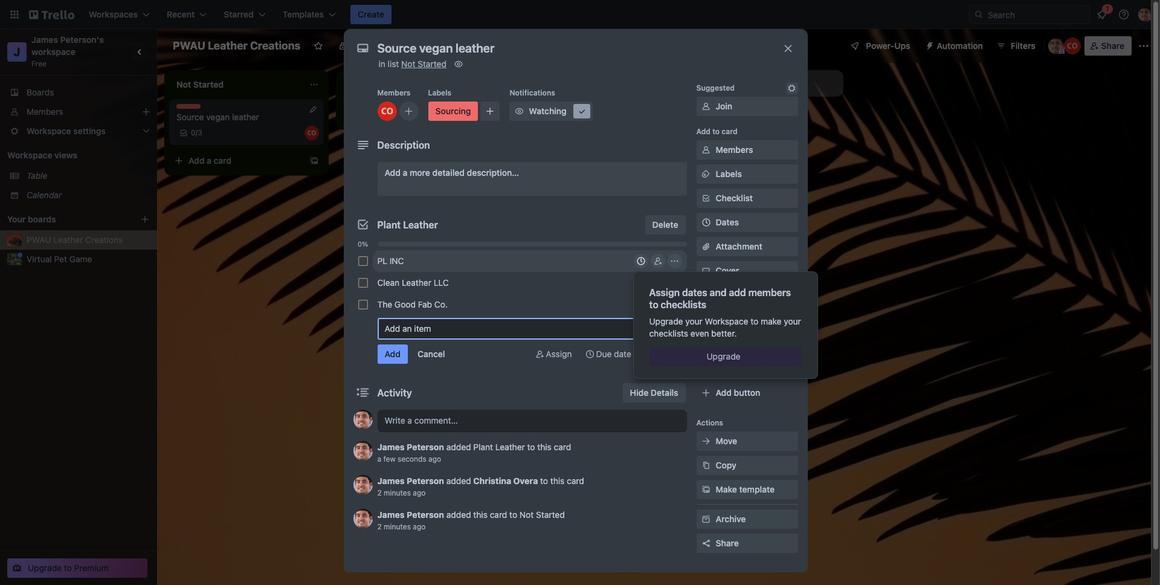 Task type: describe. For each thing, give the bounding box(es) containing it.
0 horizontal spatial automation
[[697, 369, 738, 378]]

christina
[[474, 476, 511, 486]]

delete link
[[645, 215, 686, 235]]

due
[[596, 349, 612, 359]]

peterson for added
[[407, 476, 444, 486]]

sm image for labels
[[700, 168, 712, 180]]

sm image for make template
[[700, 484, 712, 496]]

due date
[[596, 349, 632, 359]]

j
[[13, 45, 20, 59]]

copy link
[[697, 456, 798, 475]]

notifications
[[510, 88, 555, 97]]

llc
[[434, 277, 449, 288]]

ups inside "button"
[[895, 40, 911, 51]]

pwau leather creations link
[[27, 234, 150, 246]]

cancel
[[418, 349, 445, 359]]

sm image inside archive link
[[700, 513, 712, 525]]

pet
[[54, 254, 67, 264]]

sourcing for sourcing
[[435, 106, 471, 116]]

custom fields
[[716, 290, 773, 300]]

sm image inside assign link
[[534, 348, 546, 360]]

0 horizontal spatial members
[[27, 106, 63, 117]]

james for christina
[[377, 476, 405, 486]]

2 horizontal spatial add a card button
[[513, 105, 648, 125]]

1 vertical spatial share button
[[697, 534, 798, 553]]

james for this
[[377, 510, 405, 520]]

add a more detailed description…
[[385, 167, 519, 178]]

in list not started
[[379, 59, 447, 69]]

boards
[[28, 214, 56, 224]]

detailed
[[433, 167, 465, 178]]

create button
[[351, 5, 392, 24]]

1 vertical spatial christina overa (christinaovera) image
[[305, 126, 319, 140]]

watching
[[529, 106, 567, 116]]

sm image for members
[[700, 144, 712, 156]]

not inside the james peterson added this card to not started 2 minutes ago
[[520, 510, 534, 520]]

Add an item text field
[[377, 318, 687, 340]]

move
[[716, 436, 737, 446]]

Search field
[[984, 5, 1090, 24]]

card inside the james peterson added this card to not started 2 minutes ago
[[490, 510, 507, 520]]

virtual pet game
[[27, 254, 92, 264]]

calendar link
[[27, 189, 150, 201]]

dates button
[[697, 213, 798, 232]]

source
[[176, 112, 204, 122]]

archive link
[[697, 510, 798, 529]]

fab
[[418, 299, 432, 309]]

plant leather group
[[353, 250, 687, 316]]

primary element
[[0, 0, 1160, 29]]

3
[[198, 128, 202, 137]]

join link
[[697, 97, 798, 116]]

sm image inside due date link
[[584, 348, 596, 360]]

1 vertical spatial checklists
[[649, 328, 688, 338]]

virtual pet game link
[[27, 253, 150, 265]]

ago for added
[[413, 488, 426, 497]]

seconds
[[398, 455, 427, 464]]

cancel link
[[410, 345, 452, 364]]

premium
[[74, 563, 108, 573]]

boards link
[[0, 83, 157, 102]]

a few seconds ago link
[[377, 455, 441, 464]]

description…
[[467, 167, 519, 178]]

open information menu image
[[1118, 8, 1130, 21]]

assign for assign dates and add members to checklists upgrade your workspace to make your checklists even better.
[[649, 287, 680, 298]]

clean leather llc
[[377, 277, 449, 288]]

cover
[[716, 265, 739, 276]]

add power-ups link
[[697, 334, 798, 353]]

another
[[719, 78, 750, 88]]

this for leather
[[538, 442, 552, 452]]

move link
[[697, 432, 798, 451]]

add board image
[[140, 215, 150, 224]]

add inside button
[[716, 387, 732, 398]]

hide
[[630, 387, 649, 398]]

assign link
[[529, 345, 577, 364]]

customize views image
[[448, 40, 460, 52]]

leather inside group
[[402, 277, 432, 288]]

assign for assign
[[546, 349, 572, 359]]

calendar
[[27, 190, 62, 200]]

james peterson (jamespeterson93) image for added this card to not started
[[353, 509, 373, 528]]

description
[[377, 140, 430, 150]]

add button button
[[697, 383, 798, 403]]

better.
[[712, 328, 737, 338]]

virtual
[[27, 254, 52, 264]]

card inside james peterson added christina overa to this card 2 minutes ago
[[567, 476, 584, 486]]

a inside james peterson added plant leather to this card a few seconds ago
[[377, 455, 381, 464]]

star or unstar board image
[[314, 41, 324, 51]]

0 vertical spatial not
[[401, 59, 416, 69]]

0 vertical spatial checklists
[[661, 299, 707, 310]]

in
[[379, 59, 386, 69]]

added for added
[[447, 476, 471, 486]]

workspace inside assign dates and add members to checklists upgrade your workspace to make your checklists even better.
[[705, 316, 749, 326]]

a for rightmost add a card 'button'
[[550, 109, 555, 120]]

to inside james peterson added christina overa to this card 2 minutes ago
[[540, 476, 548, 486]]

add right even
[[716, 338, 732, 348]]

dates
[[682, 287, 708, 298]]

james peterson added christina overa to this card 2 minutes ago
[[377, 476, 584, 497]]

james peterson's workspace link
[[31, 34, 106, 57]]

create from template… image
[[481, 110, 491, 120]]

add a more detailed description… link
[[377, 162, 687, 196]]

sm image inside copy link
[[700, 459, 712, 471]]

automation inside button
[[937, 40, 983, 51]]

upgrade inside assign dates and add members to checklists upgrade your workspace to make your checklists even better.
[[649, 316, 683, 326]]

the
[[377, 299, 392, 309]]

pwau leather creations inside board name text box
[[173, 39, 301, 52]]

watching button
[[510, 102, 593, 121]]

add inside "link"
[[385, 167, 401, 178]]

christina overa (christinaovera) image
[[1064, 37, 1081, 54]]

james peterson (jamespeterson93) image for added plant leather to this card
[[353, 441, 373, 461]]

your
[[7, 214, 26, 224]]

archive
[[716, 514, 746, 524]]

Write a comment text field
[[377, 410, 687, 432]]

table link
[[27, 170, 150, 182]]

add down 0 / 3
[[189, 155, 205, 166]]

sm image inside "cover" link
[[700, 265, 712, 277]]

1 horizontal spatial color: bold red, title: "sourcing" element
[[428, 102, 478, 121]]

0 horizontal spatial power-ups
[[697, 320, 736, 329]]

1 horizontal spatial labels
[[716, 169, 742, 179]]

sm image right watching
[[576, 105, 588, 117]]

dates
[[716, 217, 739, 227]]

james peterson's workspace free
[[31, 34, 106, 68]]

your boards with 2 items element
[[7, 212, 122, 227]]

show menu image
[[1138, 40, 1150, 52]]

workspace
[[31, 47, 76, 57]]

0 vertical spatial members link
[[0, 102, 157, 121]]

add another list button
[[679, 70, 844, 97]]

clean
[[377, 277, 400, 288]]

your boards
[[7, 214, 56, 224]]

added for added plant leather to this card
[[447, 442, 471, 452]]

1 horizontal spatial members link
[[697, 140, 798, 160]]

sm image for suggested
[[786, 82, 798, 94]]

2 vertical spatial members
[[716, 144, 753, 155]]

sm image for move
[[700, 435, 712, 447]]

members
[[749, 287, 791, 298]]

attachment button
[[697, 237, 798, 256]]

add a card button for create from template… image
[[169, 151, 305, 170]]

add a card for rightmost add a card 'button'
[[532, 109, 575, 120]]

added for added this card to not started
[[447, 510, 471, 520]]

date
[[614, 349, 632, 359]]

list inside button
[[753, 78, 764, 88]]

activity
[[377, 387, 412, 398]]

add down suggested
[[697, 127, 711, 136]]

views
[[54, 150, 77, 160]]

james peterson added plant leather to this card a few seconds ago
[[377, 442, 571, 464]]

upgrade button
[[649, 347, 802, 366]]

upgrade for upgrade
[[707, 351, 741, 361]]

2 vertical spatial power-
[[734, 338, 763, 348]]

custom
[[716, 290, 747, 300]]



Task type: vqa. For each thing, say whether or not it's contained in the screenshot.
Set permissions and admin controls
no



Task type: locate. For each thing, give the bounding box(es) containing it.
automation down the search icon on the top of page
[[937, 40, 983, 51]]

0 vertical spatial pwau leather creations
[[173, 39, 301, 52]]

started down board
[[418, 59, 447, 69]]

plant leather
[[377, 219, 438, 230]]

0 horizontal spatial labels
[[428, 88, 452, 97]]

hide details
[[630, 387, 678, 398]]

upgrade for upgrade to premium
[[28, 563, 62, 573]]

0%
[[358, 240, 368, 248]]

0 vertical spatial share button
[[1085, 36, 1132, 56]]

1 2 from the top
[[377, 488, 382, 497]]

overa
[[513, 476, 538, 486]]

upgrade inside button
[[707, 351, 741, 361]]

to inside james peterson added plant leather to this card a few seconds ago
[[527, 442, 535, 452]]

christina overa (christinaovera) image
[[377, 102, 397, 121], [305, 126, 319, 140]]

sm image inside checklist 'link'
[[700, 192, 712, 204]]

ups up 'add power-ups'
[[722, 320, 736, 329]]

james peterson (jamespeterson93) image for added
[[353, 475, 373, 494]]

1 vertical spatial automation
[[697, 369, 738, 378]]

1 horizontal spatial share button
[[1085, 36, 1132, 56]]

sm image left the archive
[[700, 513, 712, 525]]

1 vertical spatial power-
[[697, 320, 722, 329]]

2 inside james peterson added christina overa to this card 2 minutes ago
[[377, 488, 382, 497]]

add a card down the 3
[[189, 155, 232, 166]]

sm image inside move link
[[700, 435, 712, 447]]

1 horizontal spatial list
[[753, 78, 764, 88]]

color: bold red, title: "sourcing" element left create from template… icon
[[428, 102, 478, 121]]

your
[[686, 316, 703, 326], [784, 316, 801, 326]]

members up the add members to card icon
[[377, 88, 411, 97]]

0 vertical spatial members
[[377, 88, 411, 97]]

ago inside james peterson added christina overa to this card 2 minutes ago
[[413, 488, 426, 497]]

sourcing for sourcing source vegan leather
[[176, 104, 208, 113]]

1 vertical spatial share
[[716, 538, 739, 548]]

1 vertical spatial list
[[753, 78, 764, 88]]

added down james peterson added plant leather to this card a few seconds ago
[[447, 476, 471, 486]]

2 2 minutes ago link from the top
[[377, 522, 426, 531]]

Clean Leather LLC checkbox
[[358, 278, 368, 288]]

2 vertical spatial this
[[474, 510, 488, 520]]

added
[[447, 442, 471, 452], [447, 476, 471, 486], [447, 510, 471, 520]]

join
[[716, 101, 733, 111]]

2 vertical spatial ago
[[413, 522, 426, 531]]

add left another
[[701, 78, 717, 88]]

started
[[418, 59, 447, 69], [536, 510, 565, 520]]

cover link
[[697, 261, 798, 280]]

add a card
[[360, 109, 403, 120], [532, 109, 575, 120], [189, 155, 232, 166]]

sm image inside join link
[[700, 100, 712, 112]]

james peterson added this card to not started 2 minutes ago
[[377, 510, 565, 531]]

sourcing inside sourcing source vegan leather
[[176, 104, 208, 113]]

ups down make
[[763, 338, 778, 348]]

1 vertical spatial power-ups
[[697, 320, 736, 329]]

james
[[31, 34, 58, 45], [377, 442, 405, 452], [377, 476, 405, 486], [377, 510, 405, 520]]

james inside james peterson's workspace free
[[31, 34, 58, 45]]

share button down archive link
[[697, 534, 798, 553]]

1 vertical spatial started
[[536, 510, 565, 520]]

sourcing left create from template… icon
[[435, 106, 471, 116]]

0 horizontal spatial power-
[[697, 320, 722, 329]]

not
[[401, 59, 416, 69], [520, 510, 534, 520]]

members link up labels link
[[697, 140, 798, 160]]

workspace
[[7, 150, 52, 160], [705, 316, 749, 326]]

edit card image
[[308, 105, 318, 114]]

0 vertical spatial pwau
[[173, 39, 205, 52]]

0 vertical spatial minutes
[[384, 488, 411, 497]]

labels down not started link
[[428, 88, 452, 97]]

your right make
[[784, 316, 801, 326]]

leather inside board name text box
[[208, 39, 248, 52]]

upgrade down dates
[[649, 316, 683, 326]]

add a card button down source vegan leather "link"
[[169, 151, 305, 170]]

leather inside james peterson added plant leather to this card a few seconds ago
[[496, 442, 525, 452]]

sm image down notifications
[[513, 105, 525, 117]]

sm image
[[920, 36, 937, 53], [786, 82, 798, 94], [700, 100, 712, 112], [700, 144, 712, 156], [700, 168, 712, 180], [700, 192, 712, 204], [584, 348, 596, 360], [645, 348, 657, 360], [669, 348, 681, 360], [700, 435, 712, 447], [700, 484, 712, 496]]

creations up virtual pet game link on the left of page
[[85, 235, 123, 245]]

None text field
[[371, 37, 770, 59]]

0 horizontal spatial share
[[716, 538, 739, 548]]

this down james peterson added christina overa to this card 2 minutes ago
[[474, 510, 488, 520]]

sm image
[[453, 58, 465, 70], [513, 105, 525, 117], [576, 105, 588, 117], [669, 255, 681, 267], [700, 265, 712, 277], [534, 348, 546, 360], [700, 459, 712, 471], [700, 513, 712, 525]]

1 vertical spatial ago
[[413, 488, 426, 497]]

sm image left copy
[[700, 459, 712, 471]]

added down james peterson added christina overa to this card 2 minutes ago
[[447, 510, 471, 520]]

ups left automation button
[[895, 40, 911, 51]]

fields
[[749, 290, 773, 300]]

share for the right share button
[[1102, 40, 1125, 51]]

0 vertical spatial 2 minutes ago link
[[377, 488, 426, 497]]

assign inside assign dates and add members to checklists upgrade your workspace to make your checklists even better.
[[649, 287, 680, 298]]

0 vertical spatial upgrade
[[649, 316, 683, 326]]

private
[[353, 40, 380, 51]]

1 horizontal spatial power-ups
[[866, 40, 911, 51]]

1 notification image
[[1095, 7, 1110, 22]]

added inside james peterson added plant leather to this card a few seconds ago
[[447, 442, 471, 452]]

ago inside the james peterson added this card to not started 2 minutes ago
[[413, 522, 426, 531]]

filters button
[[993, 36, 1039, 56]]

0 horizontal spatial your
[[686, 316, 703, 326]]

board link
[[390, 36, 442, 56]]

color: bold red, title: "sourcing" element up 0
[[176, 104, 208, 113]]

assign left dates
[[649, 287, 680, 298]]

source vegan leather link
[[176, 111, 317, 123]]

peterson inside james peterson added plant leather to this card a few seconds ago
[[407, 442, 444, 452]]

0 vertical spatial list
[[388, 59, 399, 69]]

1 vertical spatial pwau leather creations
[[27, 235, 123, 245]]

Board name text field
[[167, 36, 307, 56]]

james inside james peterson added christina overa to this card 2 minutes ago
[[377, 476, 405, 486]]

share left the show menu icon
[[1102, 40, 1125, 51]]

1 vertical spatial minutes
[[384, 522, 411, 531]]

The Good Fab Co. checkbox
[[358, 300, 368, 309]]

members down boards
[[27, 106, 63, 117]]

james inside the james peterson added this card to not started 2 minutes ago
[[377, 510, 405, 520]]

checklists down dates
[[661, 299, 707, 310]]

board
[[411, 40, 434, 51]]

sm image for join
[[700, 100, 712, 112]]

workspace up the better.
[[705, 316, 749, 326]]

peterson inside james peterson added christina overa to this card 2 minutes ago
[[407, 476, 444, 486]]

even
[[691, 328, 709, 338]]

members down "add to card"
[[716, 144, 753, 155]]

0 vertical spatial labels
[[428, 88, 452, 97]]

sm image inside labels link
[[700, 168, 712, 180]]

this inside james peterson added christina overa to this card 2 minutes ago
[[551, 476, 565, 486]]

0 horizontal spatial add a card
[[189, 155, 232, 166]]

1 vertical spatial this
[[551, 476, 565, 486]]

workspace up table
[[7, 150, 52, 160]]

1 minutes from the top
[[384, 488, 411, 497]]

sm image left cover
[[700, 265, 712, 277]]

template
[[740, 484, 775, 494]]

1 vertical spatial not
[[520, 510, 534, 520]]

1 vertical spatial creations
[[85, 235, 123, 245]]

table
[[27, 170, 47, 181]]

2 horizontal spatial ups
[[895, 40, 911, 51]]

1 vertical spatial 2 minutes ago link
[[377, 522, 426, 531]]

pl inc
[[377, 256, 404, 266]]

started down overa
[[536, 510, 565, 520]]

sm image down delete link
[[669, 255, 681, 267]]

and
[[710, 287, 727, 298]]

2 horizontal spatial upgrade
[[707, 351, 741, 361]]

0 horizontal spatial christina overa (christinaovera) image
[[305, 126, 319, 140]]

0 / 3
[[191, 128, 202, 137]]

share button
[[1085, 36, 1132, 56], [697, 534, 798, 553]]

not started link
[[401, 59, 447, 69]]

1 horizontal spatial not
[[520, 510, 534, 520]]

power-
[[866, 40, 895, 51], [697, 320, 722, 329], [734, 338, 763, 348]]

christina overa (christinaovera) image down edit card icon
[[305, 126, 319, 140]]

0 horizontal spatial workspace
[[7, 150, 52, 160]]

1 horizontal spatial add a card
[[360, 109, 403, 120]]

add left the add members to card icon
[[360, 109, 376, 120]]

1 vertical spatial upgrade
[[707, 351, 741, 361]]

0 horizontal spatial members link
[[0, 102, 157, 121]]

add members to card image
[[404, 105, 414, 117]]

add a card for create from template… icon's add a card 'button'
[[360, 109, 403, 120]]

2 your from the left
[[784, 316, 801, 326]]

added inside james peterson added christina overa to this card 2 minutes ago
[[447, 476, 471, 486]]

1 horizontal spatial upgrade
[[649, 316, 683, 326]]

0 horizontal spatial share button
[[697, 534, 798, 553]]

0 horizontal spatial plant
[[377, 219, 401, 230]]

2 minutes ago link for added
[[377, 488, 426, 497]]

add a card down notifications
[[532, 109, 575, 120]]

add another list
[[701, 78, 764, 88]]

a
[[378, 109, 383, 120], [550, 109, 555, 120], [207, 155, 211, 166], [403, 167, 408, 178], [377, 455, 381, 464]]

sourcing up 0
[[176, 104, 208, 113]]

added inside the james peterson added this card to not started 2 minutes ago
[[447, 510, 471, 520]]

2 horizontal spatial power-
[[866, 40, 895, 51]]

/
[[196, 128, 198, 137]]

labels
[[428, 88, 452, 97], [716, 169, 742, 179]]

added up james peterson added christina overa to this card 2 minutes ago
[[447, 442, 471, 452]]

a down notifications
[[550, 109, 555, 120]]

james peterson (jamespeterson93) image
[[1139, 7, 1153, 22]]

share button down the 1 notification icon
[[1085, 36, 1132, 56]]

0 vertical spatial workspace
[[7, 150, 52, 160]]

1 your from the left
[[686, 316, 703, 326]]

plant up pl inc
[[377, 219, 401, 230]]

create from template… image
[[309, 156, 319, 166]]

to
[[713, 127, 720, 136], [649, 299, 659, 310], [751, 316, 759, 326], [527, 442, 535, 452], [540, 476, 548, 486], [510, 510, 517, 520], [64, 563, 72, 573]]

1 horizontal spatial pwau
[[173, 39, 205, 52]]

0 horizontal spatial add a card button
[[169, 151, 305, 170]]

2 for added this card to not started
[[377, 522, 382, 531]]

add a card for add a card 'button' for create from template… image
[[189, 155, 232, 166]]

minutes for added this card to not started
[[384, 522, 411, 531]]

this down write a comment text box
[[538, 442, 552, 452]]

add inside button
[[701, 78, 717, 88]]

co.
[[435, 299, 448, 309]]

0 horizontal spatial pwau leather creations
[[27, 235, 123, 245]]

automation
[[937, 40, 983, 51], [697, 369, 738, 378]]

add power-ups
[[716, 338, 778, 348]]

PL INC checkbox
[[358, 256, 368, 266]]

pwau inside board name text box
[[173, 39, 205, 52]]

this for overa
[[551, 476, 565, 486]]

0 horizontal spatial list
[[388, 59, 399, 69]]

None submit
[[377, 345, 408, 364]]

1 horizontal spatial add a card button
[[341, 105, 476, 125]]

1 vertical spatial ups
[[722, 320, 736, 329]]

1 horizontal spatial power-
[[734, 338, 763, 348]]

good
[[395, 299, 416, 309]]

1 horizontal spatial pwau leather creations
[[173, 39, 301, 52]]

to inside the james peterson added this card to not started 2 minutes ago
[[510, 510, 517, 520]]

add down notifications
[[532, 109, 548, 120]]

0 vertical spatial added
[[447, 442, 471, 452]]

0 vertical spatial this
[[538, 442, 552, 452]]

1 horizontal spatial workspace
[[705, 316, 749, 326]]

0 vertical spatial christina overa (christinaovera) image
[[377, 102, 397, 121]]

add left more
[[385, 167, 401, 178]]

james peterson (jamespeterson93) image
[[1048, 37, 1065, 54], [353, 410, 373, 429], [353, 441, 373, 461], [353, 475, 373, 494], [353, 509, 373, 528]]

2 2 from the top
[[377, 522, 382, 531]]

0 vertical spatial peterson
[[407, 442, 444, 452]]

creations left star or unstar board icon
[[250, 39, 301, 52]]

1 horizontal spatial sourcing
[[435, 106, 471, 116]]

0 vertical spatial power-ups
[[866, 40, 911, 51]]

1 vertical spatial members link
[[697, 140, 798, 160]]

vegan
[[206, 112, 230, 122]]

1 vertical spatial labels
[[716, 169, 742, 179]]

make
[[716, 484, 737, 494]]

3 added from the top
[[447, 510, 471, 520]]

1 vertical spatial 2
[[377, 522, 382, 531]]

sm image for checklist
[[700, 192, 712, 204]]

add left "button"
[[716, 387, 732, 398]]

1 vertical spatial workspace
[[705, 316, 749, 326]]

this
[[538, 442, 552, 452], [551, 476, 565, 486], [474, 510, 488, 520]]

assign
[[649, 287, 680, 298], [546, 349, 572, 359]]

your up even
[[686, 316, 703, 326]]

not down overa
[[520, 510, 534, 520]]

game
[[69, 254, 92, 264]]

filters
[[1011, 40, 1036, 51]]

members link
[[0, 102, 157, 121], [697, 140, 798, 160]]

add a card left the add members to card icon
[[360, 109, 403, 120]]

christina overa (christinaovera) image left the add members to card icon
[[377, 102, 397, 121]]

power-ups button
[[842, 36, 918, 56]]

automation button
[[920, 36, 990, 56]]

upgrade left premium at the left of the page
[[28, 563, 62, 573]]

suggested
[[697, 83, 735, 92]]

power- inside "button"
[[866, 40, 895, 51]]

sm image inside automation button
[[920, 36, 937, 53]]

james for free
[[31, 34, 58, 45]]

private button
[[331, 36, 388, 56]]

plant up christina
[[474, 442, 493, 452]]

minutes
[[384, 488, 411, 497], [384, 522, 411, 531]]

button
[[734, 387, 761, 398]]

1 added from the top
[[447, 442, 471, 452]]

custom fields button
[[697, 289, 798, 301]]

2 vertical spatial ups
[[763, 338, 778, 348]]

color: bold red, title: "sourcing" element
[[428, 102, 478, 121], [176, 104, 208, 113]]

add a card button for create from template… icon
[[341, 105, 476, 125]]

2 inside the james peterson added this card to not started 2 minutes ago
[[377, 522, 382, 531]]

boards
[[27, 87, 54, 97]]

minutes inside the james peterson added this card to not started 2 minutes ago
[[384, 522, 411, 531]]

list right another
[[753, 78, 764, 88]]

checklist link
[[697, 189, 798, 208]]

2 added from the top
[[447, 476, 471, 486]]

copy
[[716, 460, 737, 470]]

assign down add an item text field
[[546, 349, 572, 359]]

a left few
[[377, 455, 381, 464]]

delete
[[653, 219, 678, 230]]

3 peterson from the top
[[407, 510, 444, 520]]

sm image inside plant leather group
[[669, 255, 681, 267]]

checklists left even
[[649, 328, 688, 338]]

1 vertical spatial plant
[[474, 442, 493, 452]]

peterson for added this card to not started
[[407, 510, 444, 520]]

2 minutes ago link for added this card to not started
[[377, 522, 426, 531]]

1 horizontal spatial ups
[[763, 338, 778, 348]]

share down the archive
[[716, 538, 739, 548]]

a down 'vegan' at left top
[[207, 155, 211, 166]]

0 vertical spatial automation
[[937, 40, 983, 51]]

peterson for added plant leather to this card
[[407, 442, 444, 452]]

0 vertical spatial ago
[[429, 455, 441, 464]]

this inside the james peterson added this card to not started 2 minutes ago
[[474, 510, 488, 520]]

a for create from template… icon's add a card 'button'
[[378, 109, 383, 120]]

this inside james peterson added plant leather to this card a few seconds ago
[[538, 442, 552, 452]]

1 vertical spatial added
[[447, 476, 471, 486]]

1 vertical spatial peterson
[[407, 476, 444, 486]]

1 horizontal spatial assign
[[649, 287, 680, 298]]

j link
[[7, 42, 27, 62]]

workspace views
[[7, 150, 77, 160]]

peterson inside the james peterson added this card to not started 2 minutes ago
[[407, 510, 444, 520]]

0 horizontal spatial upgrade
[[28, 563, 62, 573]]

upgrade to premium link
[[7, 558, 147, 578]]

this right overa
[[551, 476, 565, 486]]

ago for added this card to not started
[[413, 522, 426, 531]]

2 vertical spatial peterson
[[407, 510, 444, 520]]

details
[[651, 387, 678, 398]]

1 vertical spatial pwau
[[27, 235, 51, 245]]

0 horizontal spatial color: bold red, title: "sourcing" element
[[176, 104, 208, 113]]

sm image down add an item text field
[[534, 348, 546, 360]]

1 peterson from the top
[[407, 442, 444, 452]]

actions
[[697, 418, 723, 427]]

0 vertical spatial started
[[418, 59, 447, 69]]

pwau leather creations
[[173, 39, 301, 52], [27, 235, 123, 245]]

labels up checklist
[[716, 169, 742, 179]]

upgrade to premium
[[28, 563, 108, 573]]

2 for added
[[377, 488, 382, 497]]

peterson
[[407, 442, 444, 452], [407, 476, 444, 486], [407, 510, 444, 520]]

a for add a card 'button' for create from template… image
[[207, 155, 211, 166]]

power-ups inside "button"
[[866, 40, 911, 51]]

a left the add members to card icon
[[378, 109, 383, 120]]

list
[[388, 59, 399, 69], [753, 78, 764, 88]]

make template link
[[697, 480, 798, 499]]

1 vertical spatial members
[[27, 106, 63, 117]]

list right the in
[[388, 59, 399, 69]]

a left more
[[403, 167, 408, 178]]

plant
[[377, 219, 401, 230], [474, 442, 493, 452]]

a inside add a more detailed description… "link"
[[403, 167, 408, 178]]

add
[[729, 287, 746, 298]]

free
[[31, 59, 47, 68]]

sm image down the customize views icon
[[453, 58, 465, 70]]

add a card button
[[341, 105, 476, 125], [513, 105, 648, 125], [169, 151, 305, 170]]

2 vertical spatial upgrade
[[28, 563, 62, 573]]

minutes for added
[[384, 488, 411, 497]]

automation down upgrade button
[[697, 369, 738, 378]]

add a card button up description
[[341, 105, 476, 125]]

not down board link
[[401, 59, 416, 69]]

leather
[[232, 112, 259, 122]]

2 vertical spatial added
[[447, 510, 471, 520]]

peterson's
[[60, 34, 104, 45]]

started inside the james peterson added this card to not started 2 minutes ago
[[536, 510, 565, 520]]

0 vertical spatial plant
[[377, 219, 401, 230]]

sm image inside members link
[[700, 144, 712, 156]]

sm image for automation
[[920, 36, 937, 53]]

0 horizontal spatial pwau
[[27, 235, 51, 245]]

search image
[[974, 10, 984, 19]]

card inside james peterson added plant leather to this card a few seconds ago
[[554, 442, 571, 452]]

minutes inside james peterson added christina overa to this card 2 minutes ago
[[384, 488, 411, 497]]

2 minutes from the top
[[384, 522, 411, 531]]

sm image inside make template link
[[700, 484, 712, 496]]

0 vertical spatial assign
[[649, 287, 680, 298]]

0 vertical spatial creations
[[250, 39, 301, 52]]

share for the bottommost share button
[[716, 538, 739, 548]]

add a card button down notifications
[[513, 105, 648, 125]]

2 peterson from the top
[[407, 476, 444, 486]]

0 vertical spatial share
[[1102, 40, 1125, 51]]

add to card
[[697, 127, 738, 136]]

0 vertical spatial ups
[[895, 40, 911, 51]]

hide details link
[[623, 383, 686, 403]]

james for plant
[[377, 442, 405, 452]]

plant inside james peterson added plant leather to this card a few seconds ago
[[474, 442, 493, 452]]

upgrade down the better.
[[707, 351, 741, 361]]

ago inside james peterson added plant leather to this card a few seconds ago
[[429, 455, 441, 464]]

members link down boards
[[0, 102, 157, 121]]

0 vertical spatial power-
[[866, 40, 895, 51]]

creations inside board name text box
[[250, 39, 301, 52]]

james inside james peterson added plant leather to this card a few seconds ago
[[377, 442, 405, 452]]

1 2 minutes ago link from the top
[[377, 488, 426, 497]]



